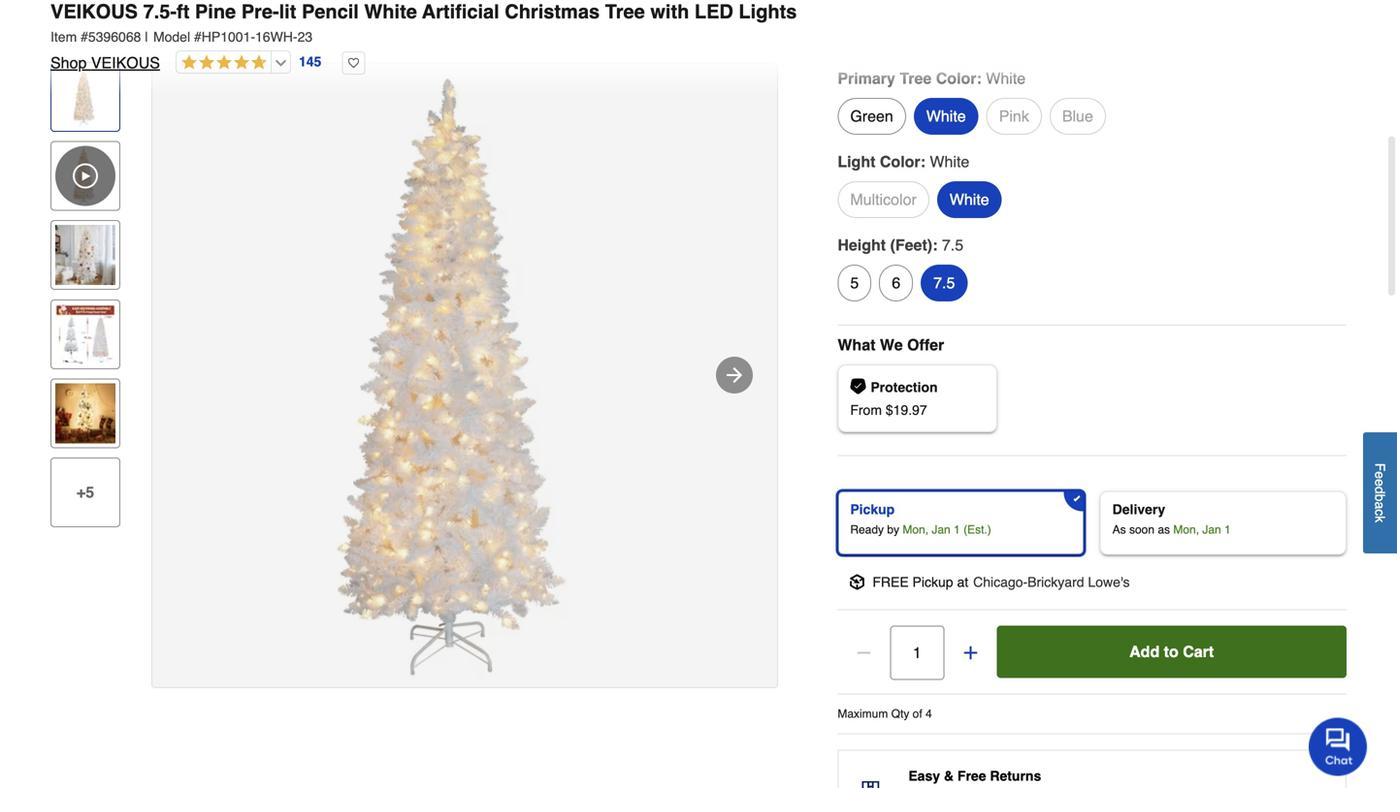 Task type: vqa. For each thing, say whether or not it's contained in the screenshot.
the VEIKOUS  #HP1001-16WH-23 - Thumbnail4
yes



Task type: locate. For each thing, give the bounding box(es) containing it.
add to cart button
[[997, 626, 1347, 679]]

color up multicolor
[[880, 153, 920, 171]]

we
[[880, 336, 903, 354]]

color right "primary" on the right top of page
[[936, 69, 977, 87]]

offer
[[907, 336, 944, 354]]

e up d
[[1372, 472, 1388, 479]]

c
[[1372, 509, 1388, 516]]

(est.)
[[963, 523, 991, 537]]

0 vertical spatial veikous
[[50, 0, 138, 23]]

1 horizontal spatial color
[[936, 69, 977, 87]]

artificial
[[422, 0, 499, 23]]

primary
[[838, 69, 895, 87]]

|
[[145, 29, 148, 45]]

2 jan from the left
[[1202, 523, 1221, 537]]

1 inside pickup ready by mon, jan 1 (est.)
[[954, 523, 960, 537]]

mon,
[[903, 523, 929, 537], [1173, 523, 1199, 537]]

2 # from the left
[[194, 29, 202, 45]]

0 horizontal spatial jan
[[932, 523, 951, 537]]

0 horizontal spatial color
[[880, 153, 920, 171]]

0 horizontal spatial pickup
[[850, 502, 895, 517]]

f e e d b a c k
[[1372, 463, 1388, 523]]

2 mon, from the left
[[1173, 523, 1199, 537]]

pencil
[[302, 0, 359, 23]]

protection
[[871, 380, 938, 395]]

23
[[297, 29, 313, 45]]

tree left with
[[605, 0, 645, 23]]

pickup ready by mon, jan 1 (est.)
[[850, 502, 991, 537]]

0 horizontal spatial tree
[[605, 0, 645, 23]]

cart
[[1183, 643, 1214, 661]]

b
[[1372, 494, 1388, 502]]

f e e d b a c k button
[[1363, 433, 1397, 554]]

maximum qty of 4
[[838, 708, 932, 721]]

e
[[1372, 472, 1388, 479], [1372, 479, 1388, 487]]

mon, right 'by'
[[903, 523, 929, 537]]

jan left (est.)
[[932, 523, 951, 537]]

pine
[[195, 0, 236, 23]]

color
[[936, 69, 977, 87], [880, 153, 920, 171]]

1 vertical spatial 7.5
[[933, 274, 955, 292]]

hp1001-
[[202, 29, 255, 45]]

chat invite button image
[[1309, 717, 1368, 777]]

7.5
[[942, 236, 964, 254], [933, 274, 955, 292]]

1 # from the left
[[81, 29, 88, 45]]

1 left (est.)
[[954, 523, 960, 537]]

2 1 from the left
[[1224, 523, 1231, 537]]

1 1 from the left
[[954, 523, 960, 537]]

16wh-
[[255, 29, 297, 45]]

1 horizontal spatial 1
[[1224, 523, 1231, 537]]

+5 button
[[50, 458, 120, 528]]

0 vertical spatial tree
[[605, 0, 645, 23]]

veikous 7.5-ft pine pre-lit pencil white artificial christmas tree with led lights item # 5396068 | model # hp1001-16wh-23
[[50, 0, 797, 45]]

1 vertical spatial tree
[[900, 69, 932, 87]]

jan
[[932, 523, 951, 537], [1202, 523, 1221, 537]]

protection from $19.97
[[850, 380, 938, 418]]

0 vertical spatial color
[[936, 69, 977, 87]]

mon, right as
[[1173, 523, 1199, 537]]

1 horizontal spatial :
[[932, 236, 938, 254]]

lights
[[739, 0, 797, 23]]

1 vertical spatial pickup
[[913, 575, 953, 590]]

of
[[913, 708, 922, 721]]

pickup left the at
[[913, 575, 953, 590]]

as
[[1113, 523, 1126, 537]]

lit
[[279, 0, 296, 23]]

by
[[887, 523, 899, 537]]

0 horizontal spatial #
[[81, 29, 88, 45]]

item number 5 3 9 6 0 6 8 and model number h p 1 0 0 1 - 1 6 w h - 2 3 element
[[50, 27, 1347, 47]]

# right 'item'
[[81, 29, 88, 45]]

pickup up ready
[[850, 502, 895, 517]]

2 vertical spatial :
[[932, 236, 938, 254]]

0 horizontal spatial :
[[920, 153, 926, 171]]

jan inside pickup ready by mon, jan 1 (est.)
[[932, 523, 951, 537]]

0 horizontal spatial mon,
[[903, 523, 929, 537]]

1 vertical spatial veikous
[[91, 54, 160, 72]]

easy & free returns
[[908, 769, 1041, 784]]

pickup image
[[849, 575, 865, 590]]

height
[[838, 236, 886, 254]]

green
[[850, 107, 893, 125]]

1
[[954, 523, 960, 537], [1224, 523, 1231, 537]]

ft
[[177, 0, 190, 23]]

1 vertical spatial color
[[880, 153, 920, 171]]

a
[[1372, 502, 1388, 509]]

pre-
[[241, 0, 279, 23]]

veikous  #hp1001-16wh-23 - thumbnail3 image
[[55, 304, 115, 365]]

veikous  #hp1001-16wh-23 - thumbnail2 image
[[55, 225, 115, 285]]

pickup
[[850, 502, 895, 517], [913, 575, 953, 590]]

what
[[838, 336, 876, 354]]

free
[[873, 575, 909, 590]]

1 horizontal spatial tree
[[900, 69, 932, 87]]

white inside veikous 7.5-ft pine pre-lit pencil white artificial christmas tree with led lights item # 5396068 | model # hp1001-16wh-23
[[364, 0, 417, 23]]

# right 'model'
[[194, 29, 202, 45]]

option group
[[830, 484, 1354, 563]]

e up b
[[1372, 479, 1388, 487]]

white
[[364, 0, 417, 23], [986, 69, 1026, 87], [926, 107, 966, 125], [930, 153, 970, 171], [950, 191, 989, 208]]

as
[[1158, 523, 1170, 537]]

6
[[892, 274, 900, 292]]

$19.97
[[886, 403, 927, 418]]

1 vertical spatial :
[[920, 153, 926, 171]]

0 horizontal spatial 1
[[954, 523, 960, 537]]

veikous  #hp1001-16wh-23 - thumbnail4 image
[[55, 384, 115, 444]]

1 horizontal spatial jan
[[1202, 523, 1221, 537]]

:
[[977, 69, 982, 87], [920, 153, 926, 171], [932, 236, 938, 254]]

tree
[[605, 0, 645, 23], [900, 69, 932, 87]]

1 horizontal spatial mon,
[[1173, 523, 1199, 537]]

0 vertical spatial pickup
[[850, 502, 895, 517]]

free pickup at chicago-brickyard lowe's
[[873, 575, 1130, 590]]

lowe's
[[1088, 575, 1130, 590]]

1 horizontal spatial #
[[194, 29, 202, 45]]

#
[[81, 29, 88, 45], [194, 29, 202, 45]]

2 horizontal spatial :
[[977, 69, 982, 87]]

veikous down 5396068
[[91, 54, 160, 72]]

veikous
[[50, 0, 138, 23], [91, 54, 160, 72]]

delivery as soon as mon, jan 1
[[1113, 502, 1231, 537]]

1 e from the top
[[1372, 472, 1388, 479]]

model
[[153, 29, 190, 45]]

7.5 right '(feet)'
[[942, 236, 964, 254]]

: for white
[[920, 153, 926, 171]]

1 right as
[[1224, 523, 1231, 537]]

1 jan from the left
[[932, 523, 951, 537]]

1 mon, from the left
[[903, 523, 929, 537]]

primary tree color : white
[[838, 69, 1026, 87]]

7.5 right "6"
[[933, 274, 955, 292]]

tree right "primary" on the right top of page
[[900, 69, 932, 87]]

145
[[299, 54, 321, 70]]

veikous up 5396068
[[50, 0, 138, 23]]

1 horizontal spatial pickup
[[913, 575, 953, 590]]

protection plan filled image
[[850, 379, 866, 394]]

jan right as
[[1202, 523, 1221, 537]]



Task type: describe. For each thing, give the bounding box(es) containing it.
veikous  #hp1001-16wh-23 image
[[152, 63, 777, 688]]

7.5-
[[143, 0, 177, 23]]

arrow right image
[[723, 364, 746, 387]]

5
[[850, 274, 859, 292]]

+5
[[77, 484, 94, 502]]

from
[[850, 403, 882, 418]]

led
[[695, 0, 733, 23]]

pink
[[999, 107, 1029, 125]]

veikous  #hp1001-16wh-23 - thumbnail image
[[55, 67, 115, 127]]

soon
[[1129, 523, 1155, 537]]

multicolor
[[850, 191, 917, 208]]

plus image
[[961, 644, 980, 663]]

light
[[838, 153, 876, 171]]

shop veikous
[[50, 54, 160, 72]]

Stepper number input field with increment and decrement buttons number field
[[890, 626, 944, 680]]

with
[[650, 0, 689, 23]]

what we offer
[[838, 336, 944, 354]]

option group containing pickup
[[830, 484, 1354, 563]]

returns
[[990, 769, 1041, 784]]

1 inside delivery as soon as mon, jan 1
[[1224, 523, 1231, 537]]

blue
[[1062, 107, 1093, 125]]

0 vertical spatial :
[[977, 69, 982, 87]]

qty
[[891, 708, 909, 721]]

ready
[[850, 523, 884, 537]]

0 vertical spatial 7.5
[[942, 236, 964, 254]]

2 e from the top
[[1372, 479, 1388, 487]]

d
[[1372, 487, 1388, 494]]

christmas
[[505, 0, 600, 23]]

tree inside veikous 7.5-ft pine pre-lit pencil white artificial christmas tree with led lights item # 5396068 | model # hp1001-16wh-23
[[605, 0, 645, 23]]

&
[[944, 769, 954, 784]]

add to cart
[[1129, 643, 1214, 661]]

shop
[[50, 54, 87, 72]]

item
[[50, 29, 77, 45]]

add
[[1129, 643, 1160, 661]]

easy
[[908, 769, 940, 784]]

: for 7.5
[[932, 236, 938, 254]]

chicago-
[[973, 575, 1028, 590]]

4
[[926, 708, 932, 721]]

heart outline image
[[342, 51, 365, 75]]

5396068
[[88, 29, 141, 45]]

light color : white
[[838, 153, 970, 171]]

height (feet) : 7.5
[[838, 236, 964, 254]]

mon, inside pickup ready by mon, jan 1 (est.)
[[903, 523, 929, 537]]

at
[[957, 575, 968, 590]]

veikous inside veikous 7.5-ft pine pre-lit pencil white artificial christmas tree with led lights item # 5396068 | model # hp1001-16wh-23
[[50, 0, 138, 23]]

to
[[1164, 643, 1179, 661]]

4.7 stars image
[[177, 54, 267, 72]]

mon, inside delivery as soon as mon, jan 1
[[1173, 523, 1199, 537]]

brickyard
[[1028, 575, 1084, 590]]

pickup inside pickup ready by mon, jan 1 (est.)
[[850, 502, 895, 517]]

free
[[958, 769, 986, 784]]

maximum
[[838, 708, 888, 721]]

(feet)
[[890, 236, 932, 254]]

f
[[1372, 463, 1388, 472]]

delivery
[[1113, 502, 1165, 517]]

minus image
[[854, 644, 874, 663]]

k
[[1372, 516, 1388, 523]]

jan inside delivery as soon as mon, jan 1
[[1202, 523, 1221, 537]]



